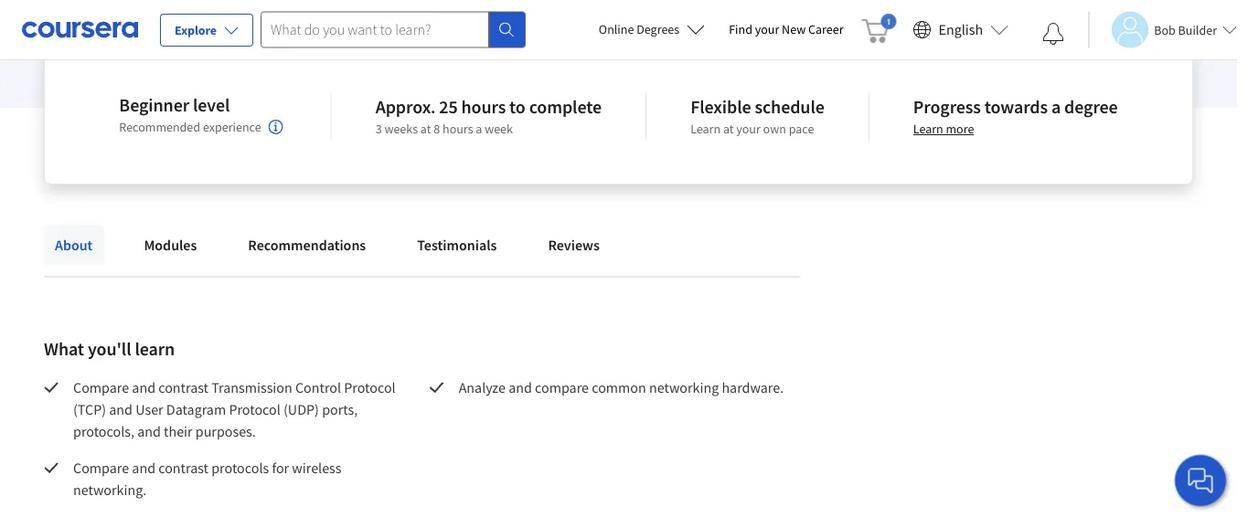 Task type: describe. For each thing, give the bounding box(es) containing it.
reviews link
[[537, 225, 611, 265]]

learn more link
[[914, 121, 975, 137]]

enrolled
[[131, 0, 182, 18]]

8
[[434, 121, 440, 137]]

builder
[[1179, 22, 1218, 38]]

weeks
[[385, 121, 418, 137]]

your inside 'flexible schedule learn at your own pace'
[[737, 121, 761, 137]]

flexible
[[691, 96, 752, 118]]

progress
[[914, 96, 982, 118]]

protocols,
[[73, 423, 134, 441]]

user
[[136, 401, 163, 419]]

and for compare and contrast protocols for wireless networking.
[[132, 459, 156, 478]]

common
[[592, 379, 647, 397]]

compare for networking.
[[73, 459, 129, 478]]

a inside progress towards a degree learn more
[[1052, 96, 1062, 118]]

testimonials
[[417, 236, 497, 254]]

english
[[939, 21, 984, 39]]

1 vertical spatial protocol
[[229, 401, 281, 419]]

networking
[[650, 379, 719, 397]]

1 horizontal spatial protocol
[[344, 379, 396, 397]]

for
[[272, 459, 289, 478]]

wireless
[[292, 459, 342, 478]]

and for analyze and compare common networking hardware.
[[509, 379, 532, 397]]

week
[[485, 121, 513, 137]]

already
[[82, 0, 128, 18]]

find your new career link
[[720, 18, 853, 41]]

networking.
[[73, 481, 147, 500]]

analyze
[[459, 379, 506, 397]]

complete
[[529, 96, 602, 118]]

modules
[[144, 236, 197, 254]]

their
[[164, 423, 193, 441]]

explore
[[175, 22, 217, 38]]

learn inside progress towards a degree learn more
[[914, 121, 944, 137]]

bob builder button
[[1089, 11, 1238, 48]]

compare and contrast transmission control protocol (tcp) and user datagram protocol (udp) ports, protocols, and their purposes.
[[73, 379, 399, 441]]

explore button
[[160, 14, 253, 47]]

(tcp)
[[73, 401, 106, 419]]

1 vertical spatial hours
[[443, 121, 473, 137]]

purposes.
[[196, 423, 256, 441]]

career
[[809, 21, 844, 38]]

approx. 25 hours to complete 3 weeks at 8 hours a week
[[376, 96, 602, 137]]

25
[[439, 96, 458, 118]]

0 vertical spatial your
[[756, 21, 780, 38]]

1,794
[[44, 0, 79, 18]]

recommended
[[119, 119, 200, 135]]

recommendations
[[248, 236, 366, 254]]

control
[[295, 379, 341, 397]]

and up protocols,
[[109, 401, 133, 419]]

a inside the approx. 25 hours to complete 3 weeks at 8 hours a week
[[476, 121, 483, 137]]

show notifications image
[[1043, 23, 1065, 45]]

find your new career
[[729, 21, 844, 38]]

level
[[193, 94, 230, 117]]

at inside the approx. 25 hours to complete 3 weeks at 8 hours a week
[[421, 121, 431, 137]]

progress towards a degree learn more
[[914, 96, 1119, 137]]

recommended experience
[[119, 119, 261, 135]]

to
[[510, 96, 526, 118]]

contrast for protocols
[[158, 459, 209, 478]]



Task type: locate. For each thing, give the bounding box(es) containing it.
protocol down transmission
[[229, 401, 281, 419]]

protocol
[[344, 379, 396, 397], [229, 401, 281, 419]]

online
[[599, 21, 634, 38]]

degrees
[[637, 21, 680, 38]]

compare inside compare and contrast transmission control protocol (tcp) and user datagram protocol (udp) ports, protocols, and their purposes.
[[73, 379, 129, 397]]

0 vertical spatial compare
[[73, 379, 129, 397]]

1 vertical spatial your
[[737, 121, 761, 137]]

degree
[[1065, 96, 1119, 118]]

hours
[[462, 96, 506, 118], [443, 121, 473, 137]]

compare up "(tcp)"
[[73, 379, 129, 397]]

a
[[1052, 96, 1062, 118], [476, 121, 483, 137]]

schedule
[[755, 96, 825, 118]]

contrast
[[158, 379, 209, 397], [158, 459, 209, 478]]

compare inside compare and contrast protocols for wireless networking.
[[73, 459, 129, 478]]

your
[[756, 21, 780, 38], [737, 121, 761, 137]]

learn
[[691, 121, 721, 137], [914, 121, 944, 137]]

learn down progress
[[914, 121, 944, 137]]

and down the user
[[137, 423, 161, 441]]

contrast inside compare and contrast transmission control protocol (tcp) and user datagram protocol (udp) ports, protocols, and their purposes.
[[158, 379, 209, 397]]

3
[[376, 121, 382, 137]]

you'll
[[88, 338, 131, 361]]

1 learn from the left
[[691, 121, 721, 137]]

your left "own"
[[737, 121, 761, 137]]

analyze and compare common networking hardware.
[[459, 379, 784, 397]]

recommendations link
[[237, 225, 377, 265]]

hours right "8"
[[443, 121, 473, 137]]

compare up networking.
[[73, 459, 129, 478]]

contrast down their
[[158, 459, 209, 478]]

(udp)
[[284, 401, 319, 419]]

None search field
[[261, 11, 526, 48]]

bob builder
[[1155, 22, 1218, 38]]

at inside 'flexible schedule learn at your own pace'
[[724, 121, 734, 137]]

0 horizontal spatial protocol
[[229, 401, 281, 419]]

testimonials link
[[406, 225, 508, 265]]

0 horizontal spatial learn
[[691, 121, 721, 137]]

1 horizontal spatial learn
[[914, 121, 944, 137]]

english button
[[906, 0, 1017, 59]]

beginner
[[119, 94, 189, 117]]

1 contrast from the top
[[158, 379, 209, 397]]

1 vertical spatial contrast
[[158, 459, 209, 478]]

contrast inside compare and contrast protocols for wireless networking.
[[158, 459, 209, 478]]

and up the user
[[132, 379, 156, 397]]

and right analyze
[[509, 379, 532, 397]]

approx.
[[376, 96, 436, 118]]

own
[[764, 121, 787, 137]]

datagram
[[166, 401, 226, 419]]

1 horizontal spatial a
[[1052, 96, 1062, 118]]

hours up "week"
[[462, 96, 506, 118]]

1 horizontal spatial at
[[724, 121, 734, 137]]

and up networking.
[[132, 459, 156, 478]]

your right find in the right of the page
[[756, 21, 780, 38]]

1,794 already enrolled
[[44, 0, 182, 18]]

information about difficulty level pre-requisites. image
[[269, 120, 283, 134]]

compare
[[535, 379, 589, 397]]

0 vertical spatial hours
[[462, 96, 506, 118]]

online degrees
[[599, 21, 680, 38]]

2 contrast from the top
[[158, 459, 209, 478]]

1 vertical spatial a
[[476, 121, 483, 137]]

coursera image
[[22, 15, 138, 44]]

about
[[55, 236, 93, 254]]

protocol up ports,
[[344, 379, 396, 397]]

0 vertical spatial protocol
[[344, 379, 396, 397]]

find
[[729, 21, 753, 38]]

contrast up "datagram" at the left bottom of the page
[[158, 379, 209, 397]]

what
[[44, 338, 84, 361]]

towards
[[985, 96, 1049, 118]]

at left "8"
[[421, 121, 431, 137]]

learn inside 'flexible schedule learn at your own pace'
[[691, 121, 721, 137]]

pace
[[789, 121, 815, 137]]

a left degree at the right of the page
[[1052, 96, 1062, 118]]

experience
[[203, 119, 261, 135]]

compare for (tcp)
[[73, 379, 129, 397]]

1 vertical spatial compare
[[73, 459, 129, 478]]

bob
[[1155, 22, 1176, 38]]

2 compare from the top
[[73, 459, 129, 478]]

modules link
[[133, 225, 208, 265]]

protocols
[[212, 459, 269, 478]]

at
[[421, 121, 431, 137], [724, 121, 734, 137]]

about link
[[44, 225, 104, 265]]

compare
[[73, 379, 129, 397], [73, 459, 129, 478]]

1 at from the left
[[421, 121, 431, 137]]

reviews
[[548, 236, 600, 254]]

0 vertical spatial a
[[1052, 96, 1062, 118]]

learn
[[135, 338, 175, 361]]

learn down flexible
[[691, 121, 721, 137]]

0 horizontal spatial a
[[476, 121, 483, 137]]

and inside compare and contrast protocols for wireless networking.
[[132, 459, 156, 478]]

online degrees button
[[584, 9, 720, 49]]

flexible schedule learn at your own pace
[[691, 96, 825, 137]]

a left "week"
[[476, 121, 483, 137]]

1 compare from the top
[[73, 379, 129, 397]]

at down flexible
[[724, 121, 734, 137]]

What do you want to learn? text field
[[261, 11, 489, 48]]

2 learn from the left
[[914, 121, 944, 137]]

new
[[782, 21, 806, 38]]

ports,
[[322, 401, 358, 419]]

what you'll learn
[[44, 338, 175, 361]]

shopping cart: 1 item image
[[862, 14, 897, 43]]

compare and contrast protocols for wireless networking.
[[73, 459, 345, 500]]

transmission
[[212, 379, 293, 397]]

and for compare and contrast transmission control protocol (tcp) and user datagram protocol (udp) ports, protocols, and their purposes.
[[132, 379, 156, 397]]

chat with us image
[[1187, 467, 1216, 496]]

hardware.
[[722, 379, 784, 397]]

0 horizontal spatial at
[[421, 121, 431, 137]]

more
[[947, 121, 975, 137]]

beginner level
[[119, 94, 230, 117]]

contrast for transmission
[[158, 379, 209, 397]]

and
[[132, 379, 156, 397], [509, 379, 532, 397], [109, 401, 133, 419], [137, 423, 161, 441], [132, 459, 156, 478]]

0 vertical spatial contrast
[[158, 379, 209, 397]]

2 at from the left
[[724, 121, 734, 137]]



Task type: vqa. For each thing, say whether or not it's contained in the screenshot.
and corresponding to Analyze and compare common networking hardware.
yes



